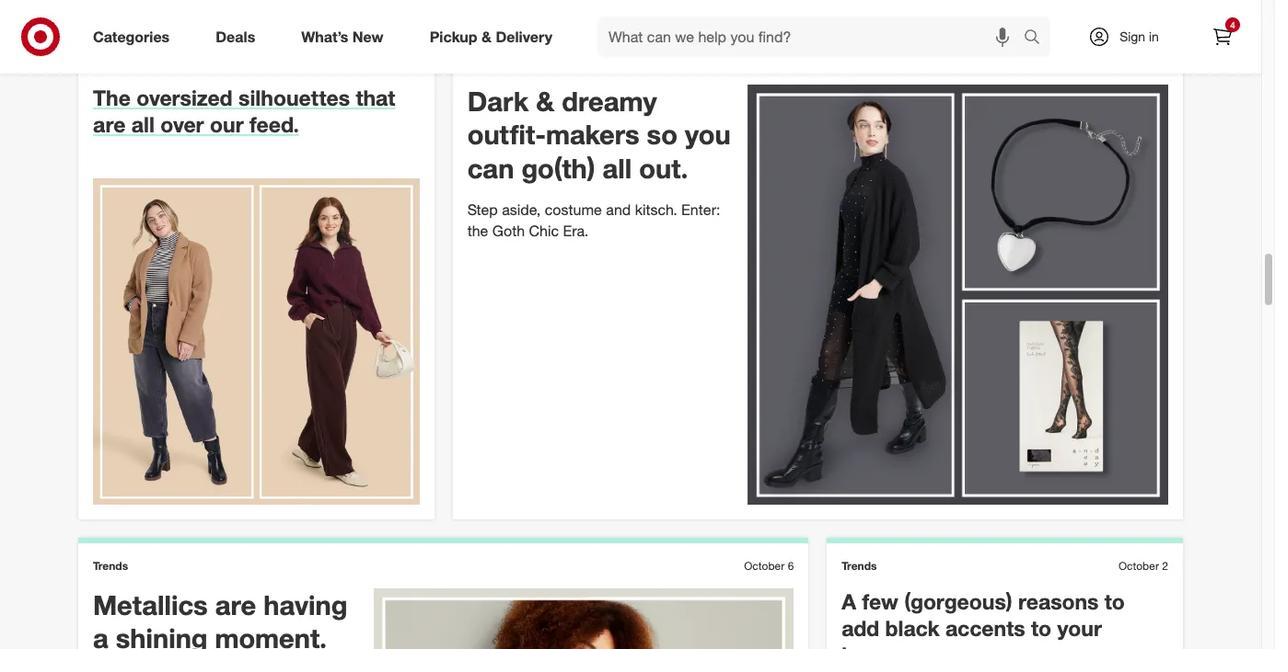 Task type: describe. For each thing, give the bounding box(es) containing it.
our
[[210, 111, 244, 137]]

0 horizontal spatial to
[[1031, 616, 1051, 642]]

sign in
[[1120, 29, 1159, 44]]

over
[[160, 111, 204, 137]]

your
[[1057, 616, 1102, 642]]

reasons
[[1018, 589, 1099, 615]]

dark & dreamy outfit-makers so you can go(th) all out.
[[467, 85, 731, 185]]

trends for october 2
[[842, 560, 877, 574]]

chic
[[529, 222, 559, 240]]

metallics
[[93, 589, 208, 622]]

enter:
[[681, 201, 720, 219]]

aside,
[[502, 201, 541, 219]]

a few (gorgeous) reasons to add black accents to your home.
[[842, 589, 1125, 650]]

add
[[842, 616, 879, 642]]

and
[[606, 201, 631, 219]]

black
[[885, 616, 940, 642]]

& for pickup
[[481, 27, 492, 46]]

metallics are having a shining moment.
[[93, 589, 347, 650]]

categories
[[93, 27, 170, 46]]

what's new link
[[286, 17, 407, 57]]

go(th)
[[521, 152, 595, 185]]

(gorgeous)
[[904, 589, 1012, 615]]

6
[[788, 560, 794, 574]]

sign
[[1120, 29, 1145, 44]]

what's new
[[301, 27, 384, 46]]

so
[[647, 118, 677, 151]]

costume
[[545, 201, 602, 219]]

out.
[[639, 152, 688, 185]]

outfit-
[[467, 118, 546, 151]]

search button
[[1015, 17, 1060, 61]]

categories link
[[77, 17, 193, 57]]

dreamy
[[562, 85, 657, 118]]

feed.
[[249, 111, 299, 137]]

the oversized silhouettes that are all over our feed. link
[[78, 34, 434, 520]]

can
[[467, 152, 514, 185]]

all inside the dark & dreamy outfit-makers so you can go(th) all out.
[[603, 152, 632, 185]]

in
[[1149, 29, 1159, 44]]

accents
[[945, 616, 1025, 642]]

october for october 6
[[744, 560, 785, 574]]

deals
[[216, 27, 255, 46]]

trends for october 6
[[93, 560, 128, 574]]



Task type: locate. For each thing, give the bounding box(es) containing it.
What can we help you find? suggestions appear below search field
[[598, 17, 1028, 57]]

the
[[467, 222, 488, 240]]

1 vertical spatial all
[[603, 152, 632, 185]]

to down 'october 2' at bottom
[[1105, 589, 1125, 615]]

0 horizontal spatial trends
[[93, 560, 128, 574]]

pickup & delivery link
[[414, 17, 575, 57]]

are
[[93, 111, 126, 137], [215, 589, 256, 622]]

1 horizontal spatial trends
[[842, 560, 877, 574]]

home.
[[842, 642, 903, 650]]

4 link
[[1202, 17, 1243, 57]]

all
[[131, 111, 155, 137], [603, 152, 632, 185]]

october
[[744, 560, 785, 574], [1118, 560, 1159, 574]]

all inside the oversized silhouettes that are all over our feed.
[[131, 111, 155, 137]]

new
[[352, 27, 384, 46]]

trends up "metallics"
[[93, 560, 128, 574]]

are up moment.
[[215, 589, 256, 622]]

you
[[685, 118, 731, 151]]

kitsch.
[[635, 201, 677, 219]]

& for dark
[[536, 85, 554, 118]]

deals link
[[200, 17, 278, 57]]

goth
[[492, 222, 525, 240]]

the
[[93, 85, 131, 111]]

pickup
[[430, 27, 477, 46]]

shining
[[116, 623, 208, 650]]

step
[[467, 201, 498, 219]]

1 horizontal spatial &
[[536, 85, 554, 118]]

0 vertical spatial all
[[131, 111, 155, 137]]

1 october from the left
[[744, 560, 785, 574]]

1 horizontal spatial all
[[603, 152, 632, 185]]

step aside, costume and kitsch. enter: the goth chic era.
[[467, 201, 720, 240]]

pickup & delivery
[[430, 27, 552, 46]]

moment.
[[215, 623, 327, 650]]

2 october from the left
[[1118, 560, 1159, 574]]

2
[[1162, 560, 1168, 574]]

are down the
[[93, 111, 126, 137]]

trends up a
[[842, 560, 877, 574]]

october left 2
[[1118, 560, 1159, 574]]

a
[[93, 623, 108, 650]]

makers
[[546, 118, 639, 151]]

october 2
[[1118, 560, 1168, 574]]

few
[[862, 589, 898, 615]]

a
[[842, 589, 856, 615]]

& inside the dark & dreamy outfit-makers so you can go(th) all out.
[[536, 85, 554, 118]]

1 horizontal spatial to
[[1105, 589, 1125, 615]]

0 horizontal spatial are
[[93, 111, 126, 137]]

metallics are having a shining moment. image
[[373, 589, 794, 650]]

dark
[[467, 85, 529, 118]]

silhouettes
[[238, 85, 350, 111]]

oversized
[[137, 85, 233, 111]]

dark & dreamy outfit-makers so you can go(th) all out. image
[[748, 85, 1168, 505]]

the oversized silhouettes that are all over our feed.
[[93, 85, 395, 137]]

the oversized silhouettes that are all over our feed. image
[[93, 179, 419, 505]]

october left 6
[[744, 560, 785, 574]]

1 horizontal spatial are
[[215, 589, 256, 622]]

that
[[356, 85, 395, 111]]

having
[[264, 589, 347, 622]]

0 vertical spatial &
[[481, 27, 492, 46]]

all left over
[[131, 111, 155, 137]]

search
[[1015, 29, 1060, 47]]

1 vertical spatial &
[[536, 85, 554, 118]]

&
[[481, 27, 492, 46], [536, 85, 554, 118]]

what's
[[301, 27, 348, 46]]

& right dark
[[536, 85, 554, 118]]

are inside metallics are having a shining moment.
[[215, 589, 256, 622]]

1 horizontal spatial october
[[1118, 560, 1159, 574]]

october for october 2
[[1118, 560, 1159, 574]]

to down reasons
[[1031, 616, 1051, 642]]

1 trends from the left
[[93, 560, 128, 574]]

trends
[[93, 560, 128, 574], [842, 560, 877, 574]]

to
[[1105, 589, 1125, 615], [1031, 616, 1051, 642]]

are inside the oversized silhouettes that are all over our feed.
[[93, 111, 126, 137]]

sign in link
[[1073, 17, 1188, 57]]

1 vertical spatial are
[[215, 589, 256, 622]]

delivery
[[496, 27, 552, 46]]

0 horizontal spatial &
[[481, 27, 492, 46]]

era.
[[563, 222, 588, 240]]

0 horizontal spatial october
[[744, 560, 785, 574]]

0 vertical spatial are
[[93, 111, 126, 137]]

all down 'makers'
[[603, 152, 632, 185]]

0 horizontal spatial all
[[131, 111, 155, 137]]

& right pickup
[[481, 27, 492, 46]]

4
[[1230, 19, 1235, 30]]

october 6
[[744, 560, 794, 574]]

2 trends from the left
[[842, 560, 877, 574]]



Task type: vqa. For each thing, say whether or not it's contained in the screenshot.
'all' to the top
yes



